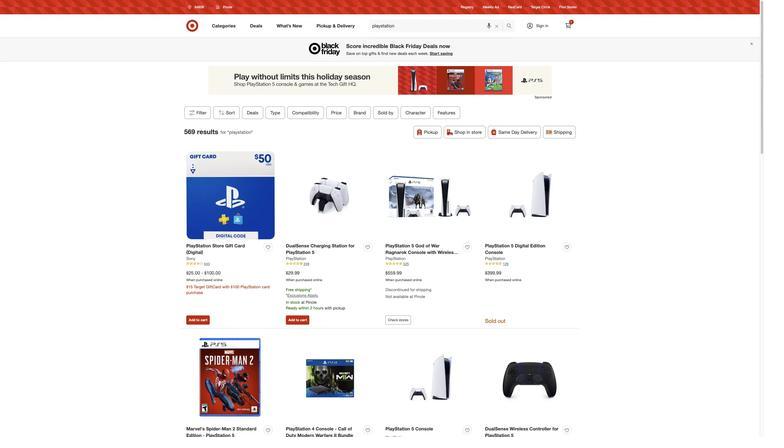 Task type: locate. For each thing, give the bounding box(es) containing it.
charging
[[311, 243, 331, 249]]

at right the available
[[410, 295, 413, 299]]

543
[[204, 262, 210, 266]]

playstation 4 console - call of duty modern warfare ii bundle image
[[286, 334, 375, 423], [286, 334, 375, 423]]

1 vertical spatial &
[[378, 51, 380, 56]]

save
[[346, 51, 355, 56]]

to for -
[[196, 318, 200, 322]]

add to cart button down purchase
[[186, 316, 210, 325]]

add down ready
[[289, 318, 295, 322]]

1 vertical spatial deals
[[423, 43, 438, 49]]

at
[[410, 295, 413, 299], [301, 300, 305, 305]]

playstation inside marvel's spider-man 2 standard edition - playstation 5
[[206, 433, 231, 438]]

0 horizontal spatial pickup
[[317, 23, 332, 29]]

1 horizontal spatial cart
[[300, 318, 307, 322]]

in left store
[[467, 129, 470, 135]]

saving
[[441, 51, 453, 56]]

online inside $399.99 when purchased online
[[513, 278, 522, 282]]

0 vertical spatial wireless
[[438, 250, 456, 255]]

1 horizontal spatial add to cart button
[[286, 316, 310, 325]]

sold left out
[[485, 318, 496, 324]]

1 horizontal spatial delivery
[[521, 129, 537, 135]]

1 add to cart button from the left
[[186, 316, 210, 325]]

1 vertical spatial 2
[[233, 426, 235, 432]]

4 when from the left
[[485, 278, 494, 282]]

what's new
[[277, 23, 302, 29]]

-
[[201, 270, 203, 276], [335, 426, 337, 432], [203, 433, 205, 438]]

playstation 5 god of war ragnarok console with wireless controller image
[[386, 151, 474, 240], [386, 151, 474, 240]]

dualsense for dualsense charging station for playstation 5
[[286, 243, 309, 249]]

dualsense wireless controller for playstation 5 link
[[485, 426, 560, 438]]

0 horizontal spatial playstation link
[[286, 256, 306, 262]]

deals left the 'what's'
[[250, 23, 263, 29]]

1 vertical spatial wireless
[[510, 426, 528, 432]]

deals right sort
[[247, 110, 258, 116]]

1 horizontal spatial with
[[325, 306, 332, 311]]

$100.00
[[204, 270, 221, 276]]

duty
[[286, 433, 296, 438]]

0 horizontal spatial with
[[222, 285, 230, 289]]

apply.
[[308, 293, 318, 298]]

search
[[504, 23, 518, 29]]

free shipping * * exclusions apply. in stock at  pinole ready within 2 hours with pickup
[[286, 287, 345, 311]]

1 horizontal spatial sold
[[485, 318, 496, 324]]

sign
[[537, 23, 545, 28]]

1 vertical spatial pickup
[[424, 129, 438, 135]]

5 inside playstation 5 god of war ragnarok console with wireless controller
[[412, 243, 414, 249]]

purchased down $399.99
[[495, 278, 512, 282]]

0 horizontal spatial dualsense
[[286, 243, 309, 249]]

5 inside dualsense wireless controller for playstation 5
[[511, 433, 514, 438]]

1 horizontal spatial &
[[378, 51, 380, 56]]

hours
[[314, 306, 324, 311]]

deals up the "start"
[[423, 43, 438, 49]]

4 purchased from the left
[[495, 278, 512, 282]]

0 horizontal spatial delivery
[[337, 23, 355, 29]]

0 horizontal spatial at
[[301, 300, 305, 305]]

type button
[[266, 107, 285, 119]]

sold left the by
[[378, 110, 387, 116]]

with left $100
[[222, 285, 230, 289]]

start
[[430, 51, 440, 56]]

1 horizontal spatial to
[[296, 318, 299, 322]]

redcard link
[[508, 5, 522, 10]]

shipping down the $559.99 when purchased online
[[416, 287, 432, 292]]

3 online from the left
[[413, 278, 422, 282]]

dualsense charging station for playstation 5 image
[[286, 151, 375, 240], [286, 151, 375, 240]]

1 horizontal spatial of
[[426, 243, 430, 249]]

online up apply.
[[313, 278, 322, 282]]

4
[[312, 426, 315, 432]]

filter button
[[184, 107, 211, 119]]

525 link
[[386, 262, 474, 267]]

1 horizontal spatial shipping
[[416, 287, 432, 292]]

- up ii
[[335, 426, 337, 432]]

sign in link
[[522, 19, 558, 32]]

playstation link
[[286, 256, 306, 262], [386, 256, 406, 262], [485, 256, 506, 262]]

when up '$15' in the left of the page
[[186, 278, 195, 282]]

pickup for pickup & delivery
[[317, 23, 332, 29]]

0 vertical spatial at
[[410, 295, 413, 299]]

playstation inside playstation 5 digital edition console
[[485, 243, 510, 249]]

online inside $29.99 when purchased online
[[313, 278, 322, 282]]

0 horizontal spatial of
[[348, 426, 352, 432]]

dualsense inside dualsense wireless controller for playstation 5
[[485, 426, 509, 432]]

1 online from the left
[[214, 278, 223, 282]]

1 vertical spatial dualsense
[[485, 426, 509, 432]]

0 horizontal spatial add to cart
[[189, 318, 207, 322]]

0 horizontal spatial target
[[194, 285, 205, 289]]

sold for sold out
[[485, 318, 496, 324]]

2 add from the left
[[289, 318, 295, 322]]

deals for the deals link
[[250, 23, 263, 29]]

0 vertical spatial dualsense
[[286, 243, 309, 249]]

discontinued for shipping not available at pinole
[[386, 287, 432, 299]]

1 horizontal spatial dualsense
[[485, 426, 509, 432]]

0 vertical spatial deals
[[250, 23, 263, 29]]

0 horizontal spatial 2
[[233, 426, 235, 432]]

1 cart from the left
[[201, 318, 207, 322]]

- inside the "$25.00 - $100.00 when purchased online $15 target giftcard with $100 playstation card purchase"
[[201, 270, 203, 276]]

pickup for pickup
[[424, 129, 438, 135]]

when down $399.99
[[485, 278, 494, 282]]

marvel's spider-man 2 standard edition - playstation 5 image
[[186, 334, 275, 423], [186, 334, 275, 423]]

1 vertical spatial delivery
[[521, 129, 537, 135]]

0 vertical spatial sold
[[378, 110, 387, 116]]

when down $29.99
[[286, 278, 295, 282]]

1 playstation link from the left
[[286, 256, 306, 262]]

5 inside marvel's spider-man 2 standard edition - playstation 5
[[232, 433, 235, 438]]

delivery inside same day delivery button
[[521, 129, 537, 135]]

1 vertical spatial sold
[[485, 318, 496, 324]]

online inside the $559.99 when purchased online
[[413, 278, 422, 282]]

sold inside button
[[378, 110, 387, 116]]

1 vertical spatial with
[[222, 285, 230, 289]]

delivery for same day delivery
[[521, 129, 537, 135]]

friday
[[406, 43, 422, 49]]

- inside playstation 4 console - call of duty modern warfare ii bundle
[[335, 426, 337, 432]]

1 horizontal spatial in
[[546, 23, 549, 28]]

$25.00 - $100.00 when purchased online $15 target giftcard with $100 playstation card purchase
[[186, 270, 270, 295]]

0 vertical spatial -
[[201, 270, 203, 276]]

0 vertical spatial delivery
[[337, 23, 355, 29]]

to down ready
[[296, 318, 299, 322]]

0 horizontal spatial *
[[286, 293, 287, 298]]

add for -
[[189, 318, 196, 322]]

- right $25.00
[[201, 270, 203, 276]]

add to cart button for when
[[286, 316, 310, 325]]

2 horizontal spatial pinole
[[414, 295, 425, 299]]

not
[[386, 295, 392, 299]]

cart for purchased
[[300, 318, 307, 322]]

exclusions apply. link
[[287, 293, 318, 298]]

0 horizontal spatial add
[[189, 318, 196, 322]]

0 horizontal spatial sold
[[378, 110, 387, 116]]

0 horizontal spatial in
[[467, 129, 470, 135]]

2 cart from the left
[[300, 318, 307, 322]]

to down purchase
[[196, 318, 200, 322]]

playstation link up '249'
[[286, 256, 306, 262]]

target up purchase
[[194, 285, 205, 289]]

0 horizontal spatial controller
[[386, 256, 407, 262]]

1 horizontal spatial edition
[[531, 243, 546, 249]]

0 vertical spatial pickup
[[317, 23, 332, 29]]

2 vertical spatial pinole
[[306, 300, 317, 305]]

purchased for $559.99
[[396, 278, 412, 282]]

0 vertical spatial &
[[333, 23, 336, 29]]

delivery right day
[[521, 129, 537, 135]]

warfare
[[316, 433, 333, 438]]

edition right digital
[[531, 243, 546, 249]]

0 horizontal spatial add to cart button
[[186, 316, 210, 325]]

1 vertical spatial edition
[[186, 433, 202, 438]]

edition inside playstation 5 digital edition console
[[531, 243, 546, 249]]

1 horizontal spatial at
[[410, 295, 413, 299]]

2 vertical spatial -
[[203, 433, 205, 438]]

525
[[403, 262, 409, 266]]

0 horizontal spatial &
[[333, 23, 336, 29]]

0 vertical spatial 2
[[310, 306, 312, 311]]

type
[[270, 110, 280, 116]]

1 when from the left
[[186, 278, 195, 282]]

3 when from the left
[[386, 278, 395, 282]]

playstation link down ragnarok
[[386, 256, 406, 262]]

price button
[[326, 107, 347, 119]]

0 vertical spatial pinole
[[223, 5, 232, 9]]

2 when from the left
[[286, 278, 295, 282]]

1 horizontal spatial wireless
[[510, 426, 528, 432]]

add
[[189, 318, 196, 322], [289, 318, 295, 322]]

* up apply.
[[310, 287, 312, 292]]

purchased down $29.99
[[296, 278, 312, 282]]

add to cart button for -
[[186, 316, 210, 325]]

on
[[356, 51, 361, 56]]

ready
[[286, 306, 297, 311]]

2 add to cart button from the left
[[286, 316, 310, 325]]

2 online from the left
[[313, 278, 322, 282]]

sold
[[378, 110, 387, 116], [485, 318, 496, 324]]

0 vertical spatial target
[[531, 5, 541, 9]]

purchased down $100.00
[[196, 278, 213, 282]]

pickup
[[317, 23, 332, 29], [424, 129, 438, 135]]

1 vertical spatial at
[[301, 300, 305, 305]]

delivery up the score
[[337, 23, 355, 29]]

1 horizontal spatial 2
[[310, 306, 312, 311]]

pinole right the available
[[414, 295, 425, 299]]

pickup inside button
[[424, 129, 438, 135]]

compatibility button
[[287, 107, 324, 119]]

2 vertical spatial with
[[325, 306, 332, 311]]

playstation 5 digital edition console image
[[485, 151, 574, 240], [485, 151, 574, 240]]

1 to from the left
[[196, 318, 200, 322]]

1 horizontal spatial add to cart
[[289, 318, 307, 322]]

2 add to cart from the left
[[289, 318, 307, 322]]

purchased inside $399.99 when purchased online
[[495, 278, 512, 282]]

569
[[184, 128, 195, 136]]

of up bundle at the bottom of the page
[[348, 426, 352, 432]]

1 horizontal spatial add
[[289, 318, 295, 322]]

dualsense wireless controller for playstation 5 image
[[485, 334, 574, 423], [485, 334, 574, 423]]

dualsense inside "dualsense charging station for playstation 5"
[[286, 243, 309, 249]]

call
[[338, 426, 347, 432]]

0 horizontal spatial to
[[196, 318, 200, 322]]

3 playstation link from the left
[[485, 256, 506, 262]]

controller inside playstation 5 god of war ragnarok console with wireless controller
[[386, 256, 407, 262]]

0 horizontal spatial pinole
[[223, 5, 232, 9]]

purchased up discontinued
[[396, 278, 412, 282]]

94806
[[195, 5, 204, 9]]

for inside 569 results for "playstation"
[[221, 129, 226, 135]]

wireless
[[438, 250, 456, 255], [510, 426, 528, 432]]

when inside $399.99 when purchased online
[[485, 278, 494, 282]]

add to cart button down within
[[286, 316, 310, 325]]

for inside dualsense wireless controller for playstation 5
[[553, 426, 559, 432]]

playstation 5 console image
[[386, 334, 474, 423], [386, 334, 474, 423]]

check stores button
[[386, 316, 411, 325]]

when inside the $559.99 when purchased online
[[386, 278, 395, 282]]

at up within
[[301, 300, 305, 305]]

playstation 5 console link
[[386, 426, 433, 433]]

& inside score incredible black friday deals now save on top gifts & find new deals each week. start saving
[[378, 51, 380, 56]]

1 vertical spatial controller
[[530, 426, 552, 432]]

marvel's spider-man 2 standard edition - playstation 5 link
[[186, 426, 261, 438]]

pinole up categories link
[[223, 5, 232, 9]]

0 vertical spatial edition
[[531, 243, 546, 249]]

edition down the marvel's
[[186, 433, 202, 438]]

when for $399.99
[[485, 278, 494, 282]]

deals for deals button
[[247, 110, 258, 116]]

results
[[197, 128, 218, 136]]

deals inside score incredible black friday deals now save on top gifts & find new deals each week. start saving
[[423, 43, 438, 49]]

with inside playstation 5 god of war ragnarok console with wireless controller
[[427, 250, 437, 255]]

when down $559.99
[[386, 278, 395, 282]]

pickup button
[[414, 126, 442, 139]]

1 shipping from the left
[[295, 287, 310, 292]]

1 vertical spatial target
[[194, 285, 205, 289]]

"playstation"
[[227, 129, 253, 135]]

cart
[[201, 318, 207, 322], [300, 318, 307, 322]]

console
[[408, 250, 426, 255], [485, 250, 503, 255], [316, 426, 334, 432], [416, 426, 433, 432]]

0 horizontal spatial cart
[[201, 318, 207, 322]]

weekly ad link
[[483, 5, 499, 10]]

online for $399.99
[[513, 278, 522, 282]]

when inside $29.99 when purchased online
[[286, 278, 295, 282]]

pickup right new
[[317, 23, 332, 29]]

2
[[310, 306, 312, 311], [233, 426, 235, 432]]

2 purchased from the left
[[296, 278, 312, 282]]

target inside the "$25.00 - $100.00 when purchased online $15 target giftcard with $100 playstation card purchase"
[[194, 285, 205, 289]]

2 right man
[[233, 426, 235, 432]]

0 vertical spatial with
[[427, 250, 437, 255]]

search button
[[504, 19, 518, 33]]

registry
[[461, 5, 474, 9]]

in inside button
[[467, 129, 470, 135]]

4 online from the left
[[513, 278, 522, 282]]

add to cart for when
[[289, 318, 307, 322]]

in
[[546, 23, 549, 28], [467, 129, 470, 135]]

with right hours
[[325, 306, 332, 311]]

available
[[393, 295, 409, 299]]

online up "discontinued for shipping not available at pinole"
[[413, 278, 422, 282]]

*
[[310, 287, 312, 292], [286, 293, 287, 298]]

2 left hours
[[310, 306, 312, 311]]

playstation store gift card (digital) link
[[186, 243, 261, 256]]

shipping
[[295, 287, 310, 292], [416, 287, 432, 292]]

online down 129 link on the bottom
[[513, 278, 522, 282]]

categories
[[212, 23, 236, 29]]

1 horizontal spatial playstation link
[[386, 256, 406, 262]]

deals button
[[242, 107, 263, 119]]

online up giftcard
[[214, 278, 223, 282]]

2 vertical spatial deals
[[247, 110, 258, 116]]

controller
[[386, 256, 407, 262], [530, 426, 552, 432]]

129 link
[[485, 262, 574, 267]]

1 horizontal spatial controller
[[530, 426, 552, 432]]

2 playstation link from the left
[[386, 256, 406, 262]]

0 horizontal spatial edition
[[186, 433, 202, 438]]

advertisement region
[[208, 66, 552, 95]]

1 horizontal spatial target
[[531, 5, 541, 9]]

playstation link up 129
[[485, 256, 506, 262]]

pinole down apply.
[[306, 300, 317, 305]]

1 vertical spatial in
[[467, 129, 470, 135]]

2 shipping from the left
[[416, 287, 432, 292]]

at inside "discontinued for shipping not available at pinole"
[[410, 295, 413, 299]]

now
[[439, 43, 450, 49]]

playstation link for playstation 5 digital edition console
[[485, 256, 506, 262]]

&
[[333, 23, 336, 29], [378, 51, 380, 56]]

2 horizontal spatial with
[[427, 250, 437, 255]]

with down war
[[427, 250, 437, 255]]

2 to from the left
[[296, 318, 299, 322]]

1 horizontal spatial pickup
[[424, 129, 438, 135]]

playstation inside playstation store gift card (digital)
[[186, 243, 211, 249]]

2 horizontal spatial playstation link
[[485, 256, 506, 262]]

purchased inside $29.99 when purchased online
[[296, 278, 312, 282]]

edition inside marvel's spider-man 2 standard edition - playstation 5
[[186, 433, 202, 438]]

0 vertical spatial *
[[310, 287, 312, 292]]

online for $559.99
[[413, 278, 422, 282]]

console inside playstation 5 god of war ragnarok console with wireless controller
[[408, 250, 426, 255]]

in right the sign on the top
[[546, 23, 549, 28]]

shipping inside "discontinued for shipping not available at pinole"
[[416, 287, 432, 292]]

add to cart down purchase
[[189, 318, 207, 322]]

top
[[362, 51, 368, 56]]

add down purchase
[[189, 318, 196, 322]]

1 vertical spatial of
[[348, 426, 352, 432]]

dualsense
[[286, 243, 309, 249], [485, 426, 509, 432]]

deals inside button
[[247, 110, 258, 116]]

0 vertical spatial controller
[[386, 256, 407, 262]]

2 inside marvel's spider-man 2 standard edition - playstation 5
[[233, 426, 235, 432]]

1 add to cart from the left
[[189, 318, 207, 322]]

1 purchased from the left
[[196, 278, 213, 282]]

pickup down features button
[[424, 129, 438, 135]]

1 add from the left
[[189, 318, 196, 322]]

1 horizontal spatial pinole
[[306, 300, 317, 305]]

1 vertical spatial pinole
[[414, 295, 425, 299]]

$559.99
[[386, 270, 402, 276]]

0 vertical spatial in
[[546, 23, 549, 28]]

$29.99 when purchased online
[[286, 270, 322, 282]]

playstation
[[186, 243, 211, 249], [386, 243, 410, 249], [485, 243, 510, 249], [286, 250, 311, 255], [286, 256, 306, 261], [386, 256, 406, 261], [485, 256, 506, 261], [241, 285, 261, 289], [286, 426, 311, 432], [386, 426, 410, 432], [206, 433, 231, 438], [485, 433, 510, 438]]

price
[[331, 110, 342, 116]]

- down the marvel's
[[203, 433, 205, 438]]

$29.99
[[286, 270, 300, 276]]

0 vertical spatial of
[[426, 243, 430, 249]]

find
[[382, 51, 388, 56]]

add to cart down within
[[289, 318, 307, 322]]

playstation link for playstation 5 god of war ragnarok console with wireless controller
[[386, 256, 406, 262]]

pinole inside dropdown button
[[223, 5, 232, 9]]

stores
[[567, 5, 577, 9]]

0 horizontal spatial wireless
[[438, 250, 456, 255]]

* down free
[[286, 293, 287, 298]]

0 horizontal spatial shipping
[[295, 287, 310, 292]]

sony link
[[186, 256, 195, 262]]

249 link
[[286, 262, 375, 267]]

shipping up the exclusions apply. link
[[295, 287, 310, 292]]

3 purchased from the left
[[396, 278, 412, 282]]

of left war
[[426, 243, 430, 249]]

delivery inside pickup & delivery link
[[337, 23, 355, 29]]

1 vertical spatial -
[[335, 426, 337, 432]]

purchased inside the $559.99 when purchased online
[[396, 278, 412, 282]]

target left circle
[[531, 5, 541, 9]]

same
[[499, 129, 511, 135]]



Task type: describe. For each thing, give the bounding box(es) containing it.
redcard
[[508, 5, 522, 9]]

playstation inside "dualsense charging station for playstation 5"
[[286, 250, 311, 255]]

new
[[293, 23, 302, 29]]

features
[[438, 110, 456, 116]]

pickup & delivery
[[317, 23, 355, 29]]

249
[[304, 262, 310, 266]]

modern
[[298, 433, 314, 438]]

5 inside "dualsense charging station for playstation 5"
[[312, 250, 315, 255]]

$399.99 when purchased online
[[485, 270, 522, 282]]

registry link
[[461, 5, 474, 10]]

playstation inside playstation 5 console link
[[386, 426, 410, 432]]

within
[[299, 306, 309, 311]]

for inside "dualsense charging station for playstation 5"
[[349, 243, 355, 249]]

brand button
[[349, 107, 371, 119]]

94806 button
[[184, 2, 210, 12]]

purchased for $399.99
[[495, 278, 512, 282]]

black
[[390, 43, 404, 49]]

each
[[409, 51, 417, 56]]

for inside "discontinued for shipping not available at pinole"
[[410, 287, 415, 292]]

playstation inside the "$25.00 - $100.00 when purchased online $15 target giftcard with $100 playstation card purchase"
[[241, 285, 261, 289]]

wireless inside dualsense wireless controller for playstation 5
[[510, 426, 528, 432]]

weekly ad
[[483, 5, 499, 9]]

console inside playstation 4 console - call of duty modern warfare ii bundle
[[316, 426, 334, 432]]

character button
[[401, 107, 431, 119]]

free
[[286, 287, 294, 292]]

standard
[[237, 426, 257, 432]]

discontinued
[[386, 287, 409, 292]]

check stores
[[388, 318, 409, 322]]

of inside playstation 5 god of war ragnarok console with wireless controller
[[426, 243, 430, 249]]

ii
[[334, 433, 337, 438]]

card
[[262, 285, 270, 289]]

playstation 5 console
[[386, 426, 433, 432]]

$100
[[231, 285, 240, 289]]

569 results for "playstation"
[[184, 128, 253, 136]]

purchased for $29.99
[[296, 278, 312, 282]]

- inside marvel's spider-man 2 standard edition - playstation 5
[[203, 433, 205, 438]]

1 vertical spatial *
[[286, 293, 287, 298]]

sort button
[[213, 107, 240, 119]]

controller inside dualsense wireless controller for playstation 5
[[530, 426, 552, 432]]

what's
[[277, 23, 291, 29]]

at inside free shipping * * exclusions apply. in stock at  pinole ready within 2 hours with pickup
[[301, 300, 305, 305]]

character
[[406, 110, 426, 116]]

online for $29.99
[[313, 278, 322, 282]]

with inside the "$25.00 - $100.00 when purchased online $15 target giftcard with $100 playstation card purchase"
[[222, 285, 230, 289]]

with inside free shipping * * exclusions apply. in stock at  pinole ready within 2 hours with pickup
[[325, 306, 332, 311]]

exclusions
[[287, 293, 307, 298]]

shipping inside free shipping * * exclusions apply. in stock at  pinole ready within 2 hours with pickup
[[295, 287, 310, 292]]

brand
[[354, 110, 366, 116]]

playstation 5 god of war ragnarok console with wireless controller link
[[386, 243, 461, 262]]

of inside playstation 4 console - call of duty modern warfare ii bundle
[[348, 426, 352, 432]]

sold out element
[[485, 317, 506, 325]]

sold for sold by
[[378, 110, 387, 116]]

when for $559.99
[[386, 278, 395, 282]]

station
[[332, 243, 347, 249]]

by
[[389, 110, 394, 116]]

cart for $100.00
[[201, 318, 207, 322]]

playstation 5 god of war ragnarok console with wireless controller
[[386, 243, 456, 262]]

find stores
[[560, 5, 577, 9]]

543 link
[[186, 262, 275, 267]]

incredible
[[363, 43, 389, 49]]

5 inside playstation 5 digital edition console
[[511, 243, 514, 249]]

store
[[472, 129, 482, 135]]

shipping button
[[544, 126, 576, 139]]

dualsense charging station for playstation 5
[[286, 243, 355, 255]]

playstation inside playstation 4 console - call of duty modern warfare ii bundle
[[286, 426, 311, 432]]

sponsored
[[535, 95, 552, 99]]

target circle
[[531, 5, 551, 9]]

check
[[388, 318, 398, 322]]

playstation inside playstation 5 god of war ragnarok console with wireless controller
[[386, 243, 410, 249]]

gift
[[225, 243, 233, 249]]

when for $29.99
[[286, 278, 295, 282]]

playstation store gift card (digital) image
[[186, 151, 275, 240]]

features button
[[433, 107, 460, 119]]

wireless inside playstation 5 god of war ragnarok console with wireless controller
[[438, 250, 456, 255]]

ad
[[495, 5, 499, 9]]

in for sign
[[546, 23, 549, 28]]

add for when
[[289, 318, 295, 322]]

compatibility
[[292, 110, 319, 116]]

pickup & delivery link
[[312, 19, 362, 32]]

to for when
[[296, 318, 299, 322]]

shop in store
[[455, 129, 482, 135]]

day
[[512, 129, 520, 135]]

playstation 5 digital edition console link
[[485, 243, 560, 256]]

same day delivery
[[499, 129, 537, 135]]

same day delivery button
[[488, 126, 541, 139]]

dualsense charging station for playstation 5 link
[[286, 243, 361, 256]]

playstation inside dualsense wireless controller for playstation 5
[[485, 433, 510, 438]]

ragnarok
[[386, 250, 407, 255]]

categories link
[[207, 19, 243, 32]]

2 inside free shipping * * exclusions apply. in stock at  pinole ready within 2 hours with pickup
[[310, 306, 312, 311]]

week.
[[418, 51, 429, 56]]

gifts
[[369, 51, 377, 56]]

man
[[222, 426, 231, 432]]

when inside the "$25.00 - $100.00 when purchased online $15 target giftcard with $100 playstation card purchase"
[[186, 278, 195, 282]]

pinole inside free shipping * * exclusions apply. in stock at  pinole ready within 2 hours with pickup
[[306, 300, 317, 305]]

what's new link
[[272, 19, 310, 32]]

weekly
[[483, 5, 494, 9]]

sold by button
[[373, 107, 398, 119]]

sign in
[[537, 23, 549, 28]]

console inside playstation 5 digital edition console
[[485, 250, 503, 255]]

playstation 4 console - call of duty modern warfare ii bundle
[[286, 426, 353, 438]]

playstation 4 console - call of duty modern warfare ii bundle link
[[286, 426, 361, 438]]

$559.99 when purchased online
[[386, 270, 422, 282]]

pickup
[[333, 306, 345, 311]]

What can we help you find? suggestions appear below search field
[[369, 19, 508, 32]]

store
[[212, 243, 224, 249]]

in for shop
[[467, 129, 470, 135]]

(digital)
[[186, 250, 203, 255]]

purchased inside the "$25.00 - $100.00 when purchased online $15 target giftcard with $100 playstation card purchase"
[[196, 278, 213, 282]]

online inside the "$25.00 - $100.00 when purchased online $15 target giftcard with $100 playstation card purchase"
[[214, 278, 223, 282]]

shop
[[455, 129, 466, 135]]

deals
[[398, 51, 407, 56]]

dualsense for dualsense wireless controller for playstation 5
[[485, 426, 509, 432]]

7 link
[[562, 19, 575, 32]]

spider-
[[206, 426, 222, 432]]

new
[[389, 51, 397, 56]]

bundle
[[338, 433, 353, 438]]

target inside "target circle" link
[[531, 5, 541, 9]]

pinole inside "discontinued for shipping not available at pinole"
[[414, 295, 425, 299]]

1 horizontal spatial *
[[310, 287, 312, 292]]

add to cart for -
[[189, 318, 207, 322]]

playstation link for dualsense charging station for playstation 5
[[286, 256, 306, 262]]

delivery for pickup & delivery
[[337, 23, 355, 29]]

deals link
[[245, 19, 270, 32]]



Task type: vqa. For each thing, say whether or not it's contained in the screenshot.
/ to the right
no



